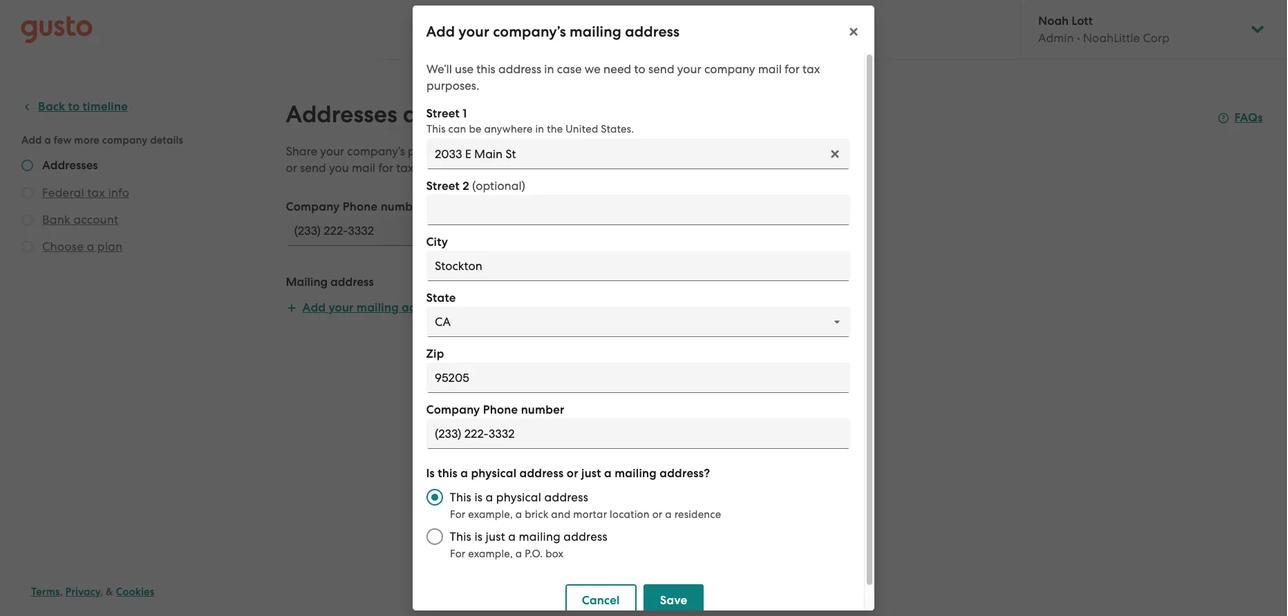 Task type: vqa. For each thing, say whether or not it's contained in the screenshot.
updated.
no



Task type: describe. For each thing, give the bounding box(es) containing it.
we inside we'll use this address in case we need to send your company mail for tax purposes.
[[585, 62, 601, 76]]

add for add your company's mailing address
[[427, 23, 455, 41]]

mailing
[[286, 275, 328, 290]]

in inside we'll use this address in case we need to send your company mail for tax purposes.
[[544, 62, 554, 76]]

location
[[610, 509, 650, 521]]

your for add your mailing address
[[329, 301, 354, 315]]

example, for a
[[468, 509, 513, 521]]

tax inside we'll use this address in case we need to send your company mail for tax purposes.
[[803, 62, 820, 76]]

City field
[[427, 251, 850, 281]]

and inside dialog main content element
[[551, 509, 571, 521]]

residence
[[675, 509, 721, 521]]

(optional)
[[473, 179, 526, 193]]

need inside the "share your company's phone number and address, in case we need to contact you or send you mail for tax purposes."
[[624, 144, 652, 158]]

mail inside the "share your company's phone number and address, in case we need to contact you or send you mail for tax purposes."
[[352, 161, 375, 175]]

privacy
[[65, 586, 100, 599]]

address,
[[516, 144, 562, 158]]

share your company's phone number and address, in case we need to contact you or send you mail for tax purposes.
[[286, 144, 733, 175]]

1 horizontal spatial just
[[582, 467, 602, 481]]

company's for phone
[[347, 144, 405, 158]]

purposes. inside the "share your company's phone number and address, in case we need to contact you or send you mail for tax purposes."
[[417, 161, 470, 175]]

addresses and contact details
[[286, 100, 613, 129]]

number inside the "share your company's phone number and address, in case we need to contact you or send you mail for tax purposes."
[[446, 144, 489, 158]]

save and continue
[[462, 362, 566, 376]]

a left residence
[[665, 509, 672, 521]]

in inside street 1 this can be anywhere in the united states.
[[535, 123, 544, 136]]

privacy link
[[65, 586, 100, 599]]

phone
[[408, 144, 443, 158]]

0 vertical spatial you
[[713, 144, 733, 158]]

number for company phone number phone field
[[521, 403, 565, 418]]

is
[[427, 467, 435, 481]]

this inside street 1 this can be anywhere in the united states.
[[427, 123, 446, 136]]

brick
[[525, 509, 549, 521]]

0 horizontal spatial you
[[329, 161, 349, 175]]

save for save
[[660, 594, 688, 608]]

city
[[427, 235, 448, 250]]

the
[[547, 123, 563, 136]]

cookies
[[116, 586, 154, 599]]

is this a physical address or just a mailing address?
[[427, 467, 711, 481]]

a up for example, a p.o. box
[[509, 530, 516, 544]]

add your mailing address
[[302, 301, 446, 315]]

address up we'll use this address in case we need to send your company mail for tax purposes.
[[625, 23, 680, 41]]

mailing address
[[286, 275, 374, 290]]

for for this is a physical address
[[450, 509, 466, 521]]

this is a physical address
[[450, 491, 589, 505]]

1 , from the left
[[60, 586, 63, 599]]

example, for just
[[468, 548, 513, 561]]

address inside we'll use this address in case we need to send your company mail for tax purposes.
[[498, 62, 541, 76]]

is for just
[[475, 530, 483, 544]]

mortar
[[573, 509, 607, 521]]

mailing down company phone number phone field
[[615, 467, 657, 481]]

for example, a brick and mortar location or a residence
[[450, 509, 721, 521]]

home image
[[21, 16, 93, 43]]

for inside the "share your company's phone number and address, in case we need to contact you or send you mail for tax purposes."
[[378, 161, 393, 175]]

we'll
[[427, 62, 452, 76]]

add your company's mailing address dialog
[[413, 6, 875, 617]]

cookies button
[[116, 584, 154, 601]]

add for add your mailing address
[[302, 301, 326, 315]]

company phone number for company phone number phone field
[[427, 403, 565, 418]]

terms link
[[31, 586, 60, 599]]

we'll use this address in case we need to send your company mail for tax purposes.
[[427, 62, 820, 93]]

cancel
[[582, 594, 620, 608]]

faqs
[[1235, 111, 1263, 125]]

save button
[[644, 585, 704, 617]]

can
[[448, 123, 466, 136]]

company
[[704, 62, 755, 76]]

be
[[469, 123, 482, 136]]

a down this is a physical address
[[516, 509, 522, 521]]

address down the is this a physical address or just a mailing address?
[[545, 491, 589, 505]]

&
[[106, 586, 113, 599]]

for for this is just a mailing address
[[450, 548, 466, 561]]

street 2 (optional)
[[427, 179, 526, 194]]

box
[[546, 548, 564, 561]]

address?
[[660, 467, 711, 481]]

terms , privacy , & cookies
[[31, 586, 154, 599]]

details
[[540, 100, 613, 129]]

a left p.o.
[[516, 548, 522, 561]]



Task type: locate. For each thing, give the bounding box(es) containing it.
mailing up p.o.
[[519, 530, 561, 544]]

1 vertical spatial contact
[[669, 144, 710, 158]]

2 for from the top
[[450, 548, 466, 561]]

send
[[648, 62, 674, 76], [300, 161, 326, 175]]

0 horizontal spatial or
[[286, 161, 297, 175]]

this for this is a physical address
[[450, 491, 472, 505]]

or up for example, a brick and mortar location or a residence
[[567, 467, 579, 481]]

address
[[625, 23, 680, 41], [498, 62, 541, 76], [330, 275, 374, 290], [402, 301, 446, 315], [520, 467, 564, 481], [545, 491, 589, 505], [564, 530, 608, 544]]

a
[[461, 467, 468, 481], [605, 467, 612, 481], [486, 491, 494, 505], [516, 509, 522, 521], [665, 509, 672, 521], [509, 530, 516, 544], [516, 548, 522, 561]]

0 vertical spatial for
[[450, 509, 466, 521]]

and left can
[[403, 100, 446, 129]]

this down this is a physical address radio
[[450, 530, 472, 544]]

dialog main content element
[[413, 53, 875, 617]]

0 vertical spatial contact
[[452, 100, 534, 129]]

1 vertical spatial phone
[[483, 403, 518, 418]]

1 vertical spatial physical
[[497, 491, 542, 505]]

need inside we'll use this address in case we need to send your company mail for tax purposes.
[[604, 62, 631, 76]]

0 vertical spatial in
[[544, 62, 554, 76]]

1 is from the top
[[475, 491, 483, 505]]

this right is
[[438, 467, 458, 481]]

phone for (555) 012-3456 phone field
[[343, 200, 378, 214]]

0 vertical spatial or
[[286, 161, 297, 175]]

company for (555) 012-3456 phone field
[[286, 200, 340, 214]]

share
[[286, 144, 317, 158]]

1 vertical spatial to
[[655, 144, 666, 158]]

company down share
[[286, 200, 340, 214]]

street 1 this can be anywhere in the united states.
[[427, 106, 634, 136]]

2 vertical spatial this
[[450, 530, 472, 544]]

1 horizontal spatial tax
[[803, 62, 820, 76]]

purposes. down phone on the left of the page
[[417, 161, 470, 175]]

this
[[477, 62, 496, 76], [438, 467, 458, 481]]

is up for example, a p.o. box
[[475, 530, 483, 544]]

1 horizontal spatial company phone number
[[427, 403, 565, 418]]

number for (555) 012-3456 phone field
[[381, 200, 424, 214]]

example, down this is a physical address
[[468, 509, 513, 521]]

0 vertical spatial physical
[[471, 467, 517, 481]]

for up this is just a mailing address radio
[[450, 509, 466, 521]]

1 vertical spatial tax
[[396, 161, 414, 175]]

0 vertical spatial case
[[557, 62, 582, 76]]

0 horizontal spatial to
[[634, 62, 646, 76]]

1 vertical spatial you
[[329, 161, 349, 175]]

use
[[455, 62, 474, 76]]

mail right company
[[758, 62, 782, 76]]

1 vertical spatial just
[[486, 530, 506, 544]]

this left can
[[427, 123, 446, 136]]

this
[[427, 123, 446, 136], [450, 491, 472, 505], [450, 530, 472, 544]]

Street 1 field
[[427, 139, 850, 169]]

this up this is just a mailing address radio
[[450, 491, 472, 505]]

1 vertical spatial this
[[450, 491, 472, 505]]

This is a physical address radio
[[420, 483, 450, 513]]

your inside the "share your company's phone number and address, in case we need to contact you or send you mail for tax purposes."
[[320, 144, 344, 158]]

2 vertical spatial in
[[565, 144, 575, 158]]

for down this is a physical address radio
[[450, 548, 466, 561]]

in left the
[[535, 123, 544, 136]]

0 vertical spatial example,
[[468, 509, 513, 521]]

1 horizontal spatial this
[[477, 62, 496, 76]]

1 vertical spatial add
[[302, 301, 326, 315]]

0 horizontal spatial add
[[302, 301, 326, 315]]

1 horizontal spatial company's
[[493, 23, 566, 41]]

tax
[[803, 62, 820, 76], [396, 161, 414, 175]]

physical for is
[[497, 491, 542, 505]]

terms
[[31, 586, 60, 599]]

0 horizontal spatial company's
[[347, 144, 405, 158]]

1 vertical spatial send
[[300, 161, 326, 175]]

1 vertical spatial company's
[[347, 144, 405, 158]]

Company Phone number telephone field
[[427, 419, 850, 449]]

2 , from the left
[[100, 586, 103, 599]]

1 horizontal spatial you
[[713, 144, 733, 158]]

your right share
[[320, 144, 344, 158]]

0 vertical spatial just
[[582, 467, 602, 481]]

add inside dialog
[[427, 23, 455, 41]]

address up add your mailing address
[[330, 275, 374, 290]]

mail down addresses
[[352, 161, 375, 175]]

0 horizontal spatial save
[[462, 362, 489, 376]]

case
[[557, 62, 582, 76], [578, 144, 603, 158]]

2 vertical spatial number
[[521, 403, 565, 418]]

zip
[[427, 347, 445, 362]]

1 example, from the top
[[468, 509, 513, 521]]

address down add your company's mailing address
[[498, 62, 541, 76]]

1 vertical spatial case
[[578, 144, 603, 158]]

company inside dialog main content element
[[427, 403, 480, 418]]

1 vertical spatial for
[[378, 161, 393, 175]]

save inside dialog main content element
[[660, 594, 688, 608]]

0 horizontal spatial company phone number
[[286, 200, 424, 214]]

save for save and continue
[[462, 362, 489, 376]]

for example, a p.o. box
[[450, 548, 564, 561]]

contact
[[452, 100, 534, 129], [669, 144, 710, 158]]

number down phone on the left of the page
[[381, 200, 424, 214]]

a right this is a physical address radio
[[486, 491, 494, 505]]

2 horizontal spatial or
[[652, 509, 663, 521]]

0 horizontal spatial ,
[[60, 586, 63, 599]]

need up states. at the left top of the page
[[604, 62, 631, 76]]

,
[[60, 586, 63, 599], [100, 586, 103, 599]]

1 horizontal spatial add
[[427, 23, 455, 41]]

1 vertical spatial company
[[427, 403, 480, 418]]

company phone number for (555) 012-3456 phone field
[[286, 200, 424, 214]]

case inside the "share your company's phone number and address, in case we need to contact you or send you mail for tax purposes."
[[578, 144, 603, 158]]

and left continue
[[492, 362, 515, 376]]

1 vertical spatial need
[[624, 144, 652, 158]]

or down share
[[286, 161, 297, 175]]

0 horizontal spatial phone
[[343, 200, 378, 214]]

0 vertical spatial tax
[[803, 62, 820, 76]]

1 horizontal spatial send
[[648, 62, 674, 76]]

0 horizontal spatial just
[[486, 530, 506, 544]]

number down continue
[[521, 403, 565, 418]]

continue
[[517, 362, 566, 376]]

mail
[[758, 62, 782, 76], [352, 161, 375, 175]]

physical
[[471, 467, 517, 481], [497, 491, 542, 505]]

address up this is a physical address
[[520, 467, 564, 481]]

0 vertical spatial company phone number
[[286, 200, 424, 214]]

(555) 012-3456 telephone field
[[286, 216, 742, 246]]

save and continue button
[[445, 353, 583, 386]]

case down united
[[578, 144, 603, 158]]

1 horizontal spatial phone
[[483, 403, 518, 418]]

0 horizontal spatial send
[[300, 161, 326, 175]]

street left 2 on the left of the page
[[427, 179, 460, 194]]

and down anywhere
[[491, 144, 513, 158]]

case inside we'll use this address in case we need to send your company mail for tax purposes.
[[557, 62, 582, 76]]

anywhere
[[484, 123, 533, 136]]

in down united
[[565, 144, 575, 158]]

address down for example, a brick and mortar location or a residence
[[564, 530, 608, 544]]

contact inside the "share your company's phone number and address, in case we need to contact you or send you mail for tax purposes."
[[669, 144, 710, 158]]

your up use
[[459, 23, 490, 41]]

0 vertical spatial mail
[[758, 62, 782, 76]]

a right is
[[461, 467, 468, 481]]

2 vertical spatial or
[[652, 509, 663, 521]]

Street 2 field
[[427, 195, 850, 225]]

1 horizontal spatial or
[[567, 467, 579, 481]]

your left company
[[677, 62, 702, 76]]

account menu element
[[1020, 0, 1267, 59]]

1 vertical spatial we
[[606, 144, 621, 158]]

phone
[[343, 200, 378, 214], [483, 403, 518, 418]]

address up zip
[[402, 301, 446, 315]]

1 vertical spatial for
[[450, 548, 466, 561]]

street for 2
[[427, 179, 460, 194]]

just up for example, a p.o. box
[[486, 530, 506, 544]]

tax inside the "share your company's phone number and address, in case we need to contact you or send you mail for tax purposes."
[[396, 161, 414, 175]]

1 vertical spatial mail
[[352, 161, 375, 175]]

your down mailing address
[[329, 301, 354, 315]]

need
[[604, 62, 631, 76], [624, 144, 652, 158]]

mailing down mailing address
[[357, 301, 399, 315]]

company
[[286, 200, 340, 214], [427, 403, 480, 418]]

2 is from the top
[[475, 530, 483, 544]]

is
[[475, 491, 483, 505], [475, 530, 483, 544]]

send inside the "share your company's phone number and address, in case we need to contact you or send you mail for tax purposes."
[[300, 161, 326, 175]]

1 horizontal spatial number
[[446, 144, 489, 158]]

0 vertical spatial for
[[785, 62, 800, 76]]

0 vertical spatial company
[[286, 200, 340, 214]]

company's inside dialog
[[493, 23, 566, 41]]

add down mailing at left top
[[302, 301, 326, 315]]

or
[[286, 161, 297, 175], [567, 467, 579, 481], [652, 509, 663, 521]]

mailing
[[570, 23, 622, 41], [357, 301, 399, 315], [615, 467, 657, 481], [519, 530, 561, 544]]

1 vertical spatial number
[[381, 200, 424, 214]]

is right this is a physical address radio
[[475, 491, 483, 505]]

and inside the "share your company's phone number and address, in case we need to contact you or send you mail for tax purposes."
[[491, 144, 513, 158]]

states.
[[601, 123, 634, 136]]

we down states. at the left top of the page
[[606, 144, 621, 158]]

you
[[713, 144, 733, 158], [329, 161, 349, 175]]

1 horizontal spatial for
[[785, 62, 800, 76]]

phone for company phone number phone field
[[483, 403, 518, 418]]

, left &
[[100, 586, 103, 599]]

company's for mailing
[[493, 23, 566, 41]]

0 vertical spatial purposes.
[[427, 79, 479, 93]]

0 horizontal spatial tax
[[396, 161, 414, 175]]

example,
[[468, 509, 513, 521], [468, 548, 513, 561]]

1 horizontal spatial company
[[427, 403, 480, 418]]

your inside we'll use this address in case we need to send your company mail for tax purposes.
[[677, 62, 702, 76]]

1 horizontal spatial save
[[660, 594, 688, 608]]

0 horizontal spatial number
[[381, 200, 424, 214]]

0 vertical spatial is
[[475, 491, 483, 505]]

for
[[450, 509, 466, 521], [450, 548, 466, 561]]

purposes.
[[427, 79, 479, 93], [417, 161, 470, 175]]

a up mortar on the bottom left of the page
[[605, 467, 612, 481]]

your
[[459, 23, 490, 41], [677, 62, 702, 76], [320, 144, 344, 158], [329, 301, 354, 315]]

p.o.
[[525, 548, 543, 561]]

0 horizontal spatial this
[[438, 467, 458, 481]]

send inside we'll use this address in case we need to send your company mail for tax purposes.
[[648, 62, 674, 76]]

to inside we'll use this address in case we need to send your company mail for tax purposes.
[[634, 62, 646, 76]]

in down add your company's mailing address
[[544, 62, 554, 76]]

your for share your company's phone number and address, in case we need to contact you or send you mail for tax purposes.
[[320, 144, 344, 158]]

just up mortar on the bottom left of the page
[[582, 467, 602, 481]]

1 horizontal spatial contact
[[669, 144, 710, 158]]

, left 'privacy'
[[60, 586, 63, 599]]

0 vertical spatial this
[[477, 62, 496, 76]]

and right the brick
[[551, 509, 571, 521]]

your for add your company's mailing address
[[459, 23, 490, 41]]

or right the location
[[652, 509, 663, 521]]

mailing up we'll use this address in case we need to send your company mail for tax purposes.
[[570, 23, 622, 41]]

0 horizontal spatial company
[[286, 200, 340, 214]]

send down share
[[300, 161, 326, 175]]

company phone number
[[286, 200, 424, 214], [427, 403, 565, 418]]

0 horizontal spatial mail
[[352, 161, 375, 175]]

Zip field
[[427, 363, 850, 393]]

1 horizontal spatial to
[[655, 144, 666, 158]]

company down zip
[[427, 403, 480, 418]]

street for 1
[[427, 106, 460, 121]]

1 vertical spatial is
[[475, 530, 483, 544]]

and
[[403, 100, 446, 129], [491, 144, 513, 158], [492, 362, 515, 376], [551, 509, 571, 521]]

street inside street 1 this can be anywhere in the united states.
[[427, 106, 460, 121]]

1 vertical spatial this
[[438, 467, 458, 481]]

this for this is just a mailing address
[[450, 530, 472, 544]]

physical up the brick
[[497, 491, 542, 505]]

This is just a mailing address radio
[[420, 522, 450, 552]]

company for company phone number phone field
[[427, 403, 480, 418]]

2 street from the top
[[427, 179, 460, 194]]

purposes. down use
[[427, 79, 479, 93]]

for inside we'll use this address in case we need to send your company mail for tax purposes.
[[785, 62, 800, 76]]

street up can
[[427, 106, 460, 121]]

number down the be
[[446, 144, 489, 158]]

case down add your company's mailing address
[[557, 62, 582, 76]]

or inside the "share your company's phone number and address, in case we need to contact you or send you mail for tax purposes."
[[286, 161, 297, 175]]

0 horizontal spatial we
[[585, 62, 601, 76]]

add up we'll
[[427, 23, 455, 41]]

company's
[[493, 23, 566, 41], [347, 144, 405, 158]]

1 horizontal spatial ,
[[100, 586, 103, 599]]

1 vertical spatial street
[[427, 179, 460, 194]]

1 street from the top
[[427, 106, 460, 121]]

0 vertical spatial send
[[648, 62, 674, 76]]

1 for from the top
[[450, 509, 466, 521]]

to inside the "share your company's phone number and address, in case we need to contact you or send you mail for tax purposes."
[[655, 144, 666, 158]]

company phone number inside dialog main content element
[[427, 403, 565, 418]]

addresses
[[286, 100, 397, 129]]

2
[[463, 179, 470, 194]]

need down states. at the left top of the page
[[624, 144, 652, 158]]

1 vertical spatial example,
[[468, 548, 513, 561]]

0 horizontal spatial for
[[378, 161, 393, 175]]

phone inside dialog main content element
[[483, 403, 518, 418]]

for
[[785, 62, 800, 76], [378, 161, 393, 175]]

street
[[427, 106, 460, 121], [427, 179, 460, 194]]

example, down this is just a mailing address
[[468, 548, 513, 561]]

1 horizontal spatial mail
[[758, 62, 782, 76]]

0 vertical spatial we
[[585, 62, 601, 76]]

we up details
[[585, 62, 601, 76]]

in
[[544, 62, 554, 76], [535, 123, 544, 136], [565, 144, 575, 158]]

save
[[462, 362, 489, 376], [660, 594, 688, 608]]

number
[[446, 144, 489, 158], [381, 200, 424, 214], [521, 403, 565, 418]]

0 vertical spatial this
[[427, 123, 446, 136]]

this right use
[[477, 62, 496, 76]]

company's inside the "share your company's phone number and address, in case we need to contact you or send you mail for tax purposes."
[[347, 144, 405, 158]]

state
[[427, 291, 456, 306]]

united
[[566, 123, 598, 136]]

purposes. inside we'll use this address in case we need to send your company mail for tax purposes.
[[427, 79, 479, 93]]

2 example, from the top
[[468, 548, 513, 561]]

mail inside we'll use this address in case we need to send your company mail for tax purposes.
[[758, 62, 782, 76]]

1 vertical spatial in
[[535, 123, 544, 136]]

0 vertical spatial to
[[634, 62, 646, 76]]

0 vertical spatial number
[[446, 144, 489, 158]]

0 vertical spatial street
[[427, 106, 460, 121]]

send left company
[[648, 62, 674, 76]]

we
[[585, 62, 601, 76], [606, 144, 621, 158]]

0 vertical spatial phone
[[343, 200, 378, 214]]

1 vertical spatial or
[[567, 467, 579, 481]]

to
[[634, 62, 646, 76], [655, 144, 666, 158]]

0 vertical spatial add
[[427, 23, 455, 41]]

is for a
[[475, 491, 483, 505]]

1
[[463, 106, 467, 121]]

1 vertical spatial purposes.
[[417, 161, 470, 175]]

just
[[582, 467, 602, 481], [486, 530, 506, 544]]

add your company's mailing address
[[427, 23, 680, 41]]

physical for this
[[471, 467, 517, 481]]

in inside the "share your company's phone number and address, in case we need to contact you or send you mail for tax purposes."
[[565, 144, 575, 158]]

1 horizontal spatial we
[[606, 144, 621, 158]]

1 vertical spatial save
[[660, 594, 688, 608]]

faqs button
[[1218, 110, 1263, 127]]

0 vertical spatial save
[[462, 362, 489, 376]]

this inside we'll use this address in case we need to send your company mail for tax purposes.
[[477, 62, 496, 76]]

physical up this is a physical address
[[471, 467, 517, 481]]

and inside button
[[492, 362, 515, 376]]

0 horizontal spatial contact
[[452, 100, 534, 129]]

we inside the "share your company's phone number and address, in case we need to contact you or send you mail for tax purposes."
[[606, 144, 621, 158]]

2 horizontal spatial number
[[521, 403, 565, 418]]

this is just a mailing address
[[450, 530, 608, 544]]

add
[[427, 23, 455, 41], [302, 301, 326, 315]]

0 vertical spatial need
[[604, 62, 631, 76]]

1 vertical spatial company phone number
[[427, 403, 565, 418]]

0 vertical spatial company's
[[493, 23, 566, 41]]

cancel button
[[566, 585, 637, 617]]

number inside dialog main content element
[[521, 403, 565, 418]]



